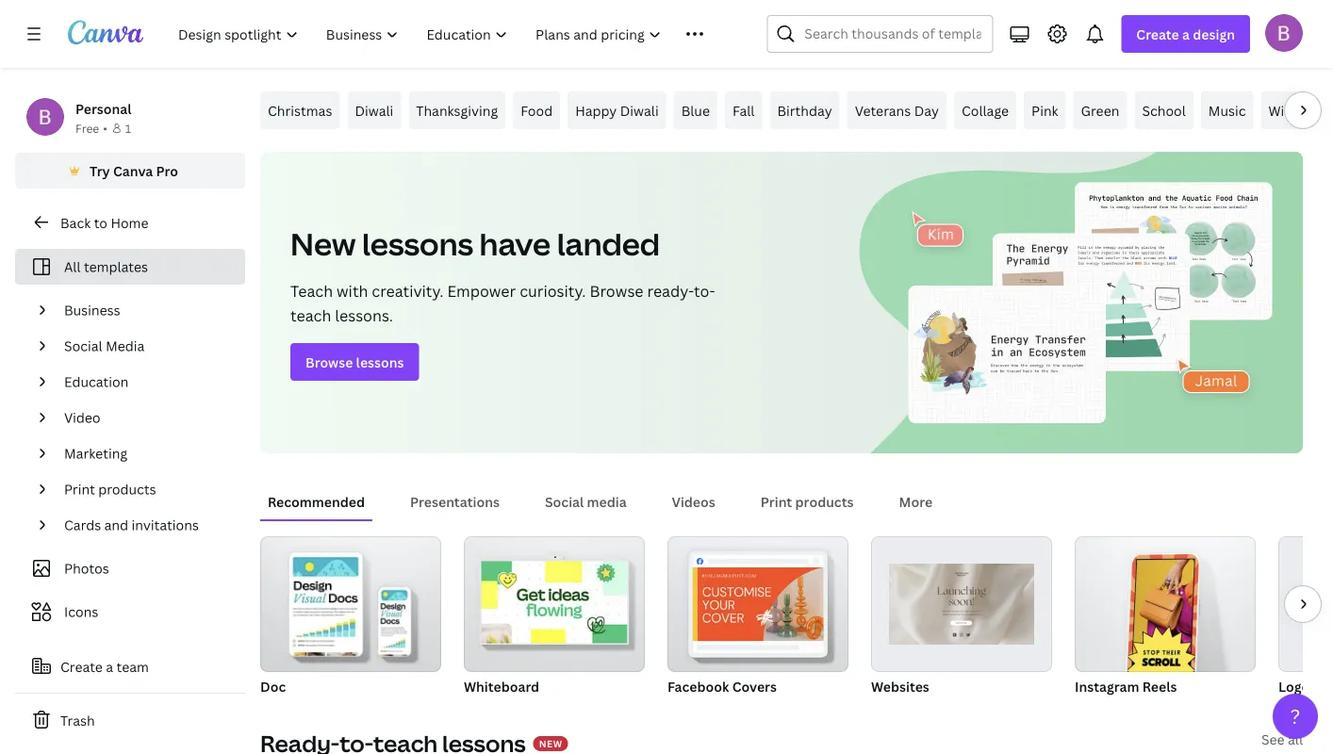 Task type: describe. For each thing, give the bounding box(es) containing it.
lessons.
[[335, 306, 393, 326]]

see
[[1262, 730, 1285, 748]]

diwali inside 'link'
[[355, 101, 393, 119]]

creativity.
[[372, 281, 444, 301]]

bob builder image
[[1265, 14, 1303, 52]]

try canva pro button
[[15, 153, 245, 189]]

presentations button
[[403, 484, 507, 520]]

cards and invitations link
[[57, 507, 234, 543]]

whiteboard
[[464, 678, 539, 695]]

team
[[116, 658, 149, 676]]

christmas
[[268, 101, 332, 119]]

free •
[[75, 120, 107, 136]]

see all
[[1262, 730, 1303, 748]]

pink
[[1032, 101, 1059, 119]]

products for print products button
[[795, 493, 854, 511]]

create a design button
[[1122, 15, 1250, 53]]

new lessons have landed image
[[851, 152, 1303, 454]]

design
[[1193, 25, 1235, 43]]

landed
[[557, 223, 660, 264]]

all
[[1288, 730, 1303, 748]]

social media link
[[57, 328, 234, 364]]

curiosity.
[[520, 281, 586, 301]]

facebook cover image inside 'link'
[[693, 568, 824, 641]]

print products link
[[57, 471, 234, 507]]

fall link
[[725, 91, 762, 129]]

green link
[[1074, 91, 1127, 129]]

teach
[[290, 281, 333, 301]]

invitations
[[132, 516, 199, 534]]

trash
[[60, 711, 95, 729]]

veterans
[[855, 101, 911, 119]]

social media
[[545, 493, 627, 511]]

birthday
[[777, 101, 832, 119]]

photos
[[64, 560, 109, 578]]

recommended
[[268, 493, 365, 511]]

print for print products link
[[64, 480, 95, 498]]

ready-
[[647, 281, 694, 301]]

all
[[64, 258, 81, 276]]

print products for print products link
[[64, 480, 156, 498]]

blue
[[681, 101, 710, 119]]

all templates
[[64, 258, 148, 276]]

reels
[[1143, 678, 1177, 695]]

instagram reels
[[1075, 678, 1177, 695]]

see all link
[[1262, 730, 1303, 748]]

music
[[1209, 101, 1246, 119]]

new for new
[[539, 737, 563, 750]]

photos link
[[26, 551, 234, 587]]

more button
[[892, 484, 940, 520]]

2 diwali from the left
[[620, 101, 659, 119]]

new lessons have landed
[[290, 223, 660, 264]]

food
[[521, 101, 553, 119]]

home
[[111, 214, 149, 231]]

have
[[480, 223, 551, 264]]

happy diwali
[[575, 101, 659, 119]]

free
[[75, 120, 99, 136]]

winter
[[1269, 101, 1311, 119]]

create for create a team
[[60, 658, 103, 676]]

website image
[[889, 555, 1034, 654]]

video link
[[57, 400, 234, 436]]

music link
[[1201, 91, 1254, 129]]

facebook covers
[[668, 678, 777, 695]]

business
[[64, 301, 120, 319]]

doc
[[260, 678, 286, 695]]

teach with creativity. empower curiosity. browse ready-to- teach lessons.
[[290, 281, 715, 326]]

happy
[[575, 101, 617, 119]]

lessons for browse
[[356, 353, 404, 371]]

and
[[104, 516, 128, 534]]

Search search field
[[805, 16, 981, 52]]

create a team button
[[15, 648, 245, 686]]

create a design
[[1137, 25, 1235, 43]]

teach
[[290, 306, 331, 326]]

education
[[64, 373, 129, 391]]

websites link
[[871, 537, 1052, 699]]

fall
[[733, 101, 755, 119]]

media
[[106, 337, 145, 355]]

back to home
[[60, 214, 149, 231]]

templates
[[84, 258, 148, 276]]

social media button
[[537, 484, 634, 520]]

lessons for new
[[362, 223, 473, 264]]

social for social media
[[64, 337, 102, 355]]



Task type: vqa. For each thing, say whether or not it's contained in the screenshot.
the rightmost "Magic"
no



Task type: locate. For each thing, give the bounding box(es) containing it.
marketing
[[64, 445, 127, 463]]

0 horizontal spatial new
[[290, 223, 356, 264]]

new up teach
[[290, 223, 356, 264]]

0 vertical spatial lessons
[[362, 223, 473, 264]]

websites
[[871, 678, 930, 695]]

browse inside teach with creativity. empower curiosity. browse ready-to- teach lessons.
[[590, 281, 644, 301]]

? button
[[1273, 694, 1318, 739]]

1 vertical spatial create
[[60, 658, 103, 676]]

0 horizontal spatial print
[[64, 480, 95, 498]]

doc link
[[260, 537, 441, 699]]

thanksgiving link
[[409, 91, 506, 129]]

1 horizontal spatial create
[[1137, 25, 1179, 43]]

create left design
[[1137, 25, 1179, 43]]

education link
[[57, 364, 234, 400]]

0 horizontal spatial products
[[98, 480, 156, 498]]

lessons up creativity.
[[362, 223, 473, 264]]

create for create a design
[[1137, 25, 1179, 43]]

pro
[[156, 162, 178, 180]]

products inside button
[[795, 493, 854, 511]]

1
[[125, 120, 131, 136]]

a
[[1182, 25, 1190, 43], [106, 658, 113, 676]]

day
[[914, 101, 939, 119]]

0 horizontal spatial create
[[60, 658, 103, 676]]

winter link
[[1261, 91, 1319, 129]]

1 horizontal spatial a
[[1182, 25, 1190, 43]]

create inside create a team button
[[60, 658, 103, 676]]

1 vertical spatial new
[[539, 737, 563, 750]]

birthday link
[[770, 91, 840, 129]]

1 vertical spatial a
[[106, 658, 113, 676]]

social media
[[64, 337, 145, 355]]

covers
[[732, 678, 777, 695]]

1 vertical spatial lessons
[[356, 353, 404, 371]]

diwali link
[[347, 91, 401, 129]]

products for print products link
[[98, 480, 156, 498]]

trash link
[[15, 702, 245, 739]]

diwali right happy
[[620, 101, 659, 119]]

0 horizontal spatial diwali
[[355, 101, 393, 119]]

try canva pro
[[90, 162, 178, 180]]

products left more button
[[795, 493, 854, 511]]

food link
[[513, 91, 560, 129]]

browse down landed
[[590, 281, 644, 301]]

create
[[1137, 25, 1179, 43], [60, 658, 103, 676]]

browse down teach
[[306, 353, 353, 371]]

personal
[[75, 99, 131, 117]]

cards and invitations
[[64, 516, 199, 534]]

collage
[[962, 101, 1009, 119]]

media
[[587, 493, 627, 511]]

recommended button
[[260, 484, 373, 520]]

?
[[1290, 703, 1301, 730]]

facebook covers link
[[668, 537, 849, 699]]

0 horizontal spatial a
[[106, 658, 113, 676]]

0 vertical spatial create
[[1137, 25, 1179, 43]]

browse lessons link
[[290, 343, 419, 381]]

green
[[1081, 101, 1120, 119]]

logo image
[[1279, 537, 1333, 672]]

print products button
[[753, 484, 861, 520]]

1 vertical spatial browse
[[306, 353, 353, 371]]

cards
[[64, 516, 101, 534]]

1 horizontal spatial diwali
[[620, 101, 659, 119]]

0 vertical spatial social
[[64, 337, 102, 355]]

whiteboard image
[[464, 537, 645, 672], [482, 561, 627, 643]]

social down business
[[64, 337, 102, 355]]

top level navigation element
[[166, 15, 722, 53], [166, 15, 722, 53]]

lessons down lessons.
[[356, 353, 404, 371]]

whiteboard link
[[464, 537, 645, 699]]

presentations
[[410, 493, 500, 511]]

print products for print products button
[[761, 493, 854, 511]]

a inside dropdown button
[[1182, 25, 1190, 43]]

to
[[94, 214, 107, 231]]

a for design
[[1182, 25, 1190, 43]]

try
[[90, 162, 110, 180]]

facebook
[[668, 678, 729, 695]]

0 horizontal spatial browse
[[306, 353, 353, 371]]

create inside create a design dropdown button
[[1137, 25, 1179, 43]]

1 horizontal spatial products
[[795, 493, 854, 511]]

print products
[[64, 480, 156, 498], [761, 493, 854, 511]]

1 diwali from the left
[[355, 101, 393, 119]]

a left design
[[1182, 25, 1190, 43]]

thanksgiving
[[416, 101, 498, 119]]

products up 'cards and invitations'
[[98, 480, 156, 498]]

veterans day
[[855, 101, 939, 119]]

instagram reel image
[[1075, 537, 1256, 672], [1127, 554, 1199, 683]]

business link
[[57, 292, 234, 328]]

back to home link
[[15, 204, 245, 241]]

video
[[64, 409, 100, 427]]

videos button
[[664, 484, 723, 520]]

create left team
[[60, 658, 103, 676]]

marketing link
[[57, 436, 234, 471]]

christmas link
[[260, 91, 340, 129]]

browse
[[590, 281, 644, 301], [306, 353, 353, 371]]

social left media
[[545, 493, 584, 511]]

logos
[[1279, 678, 1316, 695]]

1 vertical spatial social
[[545, 493, 584, 511]]

print right 'videos'
[[761, 493, 792, 511]]

0 vertical spatial browse
[[590, 281, 644, 301]]

print inside button
[[761, 493, 792, 511]]

school link
[[1135, 91, 1194, 129]]

a left team
[[106, 658, 113, 676]]

icons link
[[26, 594, 234, 630]]

0 vertical spatial new
[[290, 223, 356, 264]]

videos
[[672, 493, 716, 511]]

diwali right christmas
[[355, 101, 393, 119]]

1 horizontal spatial browse
[[590, 281, 644, 301]]

to-
[[694, 281, 715, 301]]

None search field
[[767, 15, 993, 53]]

collage link
[[954, 91, 1017, 129]]

1 horizontal spatial print products
[[761, 493, 854, 511]]

school
[[1142, 101, 1186, 119]]

back
[[60, 214, 91, 231]]

•
[[103, 120, 107, 136]]

pink link
[[1024, 91, 1066, 129]]

print products inside button
[[761, 493, 854, 511]]

0 horizontal spatial social
[[64, 337, 102, 355]]

0 vertical spatial a
[[1182, 25, 1190, 43]]

logos link
[[1279, 537, 1333, 699]]

more
[[899, 493, 933, 511]]

happy diwali link
[[568, 91, 666, 129]]

veterans day link
[[847, 91, 947, 129]]

print for print products button
[[761, 493, 792, 511]]

social for social media
[[545, 493, 584, 511]]

social inside button
[[545, 493, 584, 511]]

new for new lessons have landed
[[290, 223, 356, 264]]

with
[[337, 281, 368, 301]]

new down whiteboard on the bottom left of page
[[539, 737, 563, 750]]

1 horizontal spatial social
[[545, 493, 584, 511]]

0 horizontal spatial print products
[[64, 480, 156, 498]]

1 horizontal spatial new
[[539, 737, 563, 750]]

1 horizontal spatial print
[[761, 493, 792, 511]]

facebook cover image
[[668, 537, 849, 672], [693, 568, 824, 641]]

a for team
[[106, 658, 113, 676]]

print up cards
[[64, 480, 95, 498]]

blue link
[[674, 91, 718, 129]]

browse lessons
[[306, 353, 404, 371]]

a inside button
[[106, 658, 113, 676]]

instagram reels link
[[1075, 537, 1256, 699]]

doc image
[[260, 537, 441, 672], [260, 537, 441, 672]]



